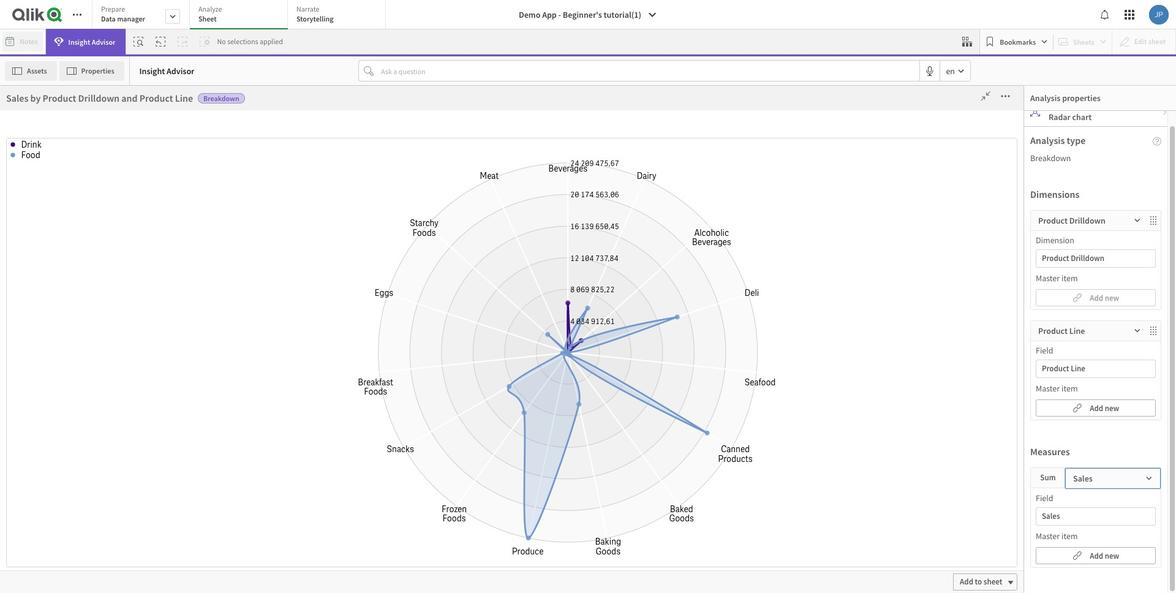 Task type: locate. For each thing, give the bounding box(es) containing it.
italic image
[[64, 90, 71, 97]]

add new button down 'product line' button
[[1036, 400, 1157, 417]]

1 horizontal spatial of
[[676, 165, 688, 183]]

new right link icon
[[1106, 293, 1120, 303]]

0 vertical spatial advisor
[[92, 37, 116, 46]]

by inside clear your selections by selecting the
[[728, 484, 742, 501]]

0 horizontal spatial @
[[10, 148, 17, 159]]

breakdown for # of invoices by product drilldown and manager
[[632, 193, 667, 202]]

your down see
[[691, 165, 717, 183]]

selecting up right
[[620, 427, 673, 445]]

add new for line
[[1091, 403, 1120, 413]]

year to date
[[630, 495, 667, 504]]

the up the "clear"
[[617, 446, 636, 464]]

master for product line
[[1036, 383, 1060, 394]]

1 vertical spatial explore
[[678, 298, 723, 315]]

1 vertical spatial navigate
[[637, 406, 689, 423]]

selecting
[[620, 427, 673, 445], [717, 446, 770, 464], [603, 506, 656, 523]]

2 master item from the top
[[1036, 383, 1078, 394]]

1 vertical spatial product drilldown
[[1043, 253, 1105, 264]]

2 vertical spatial master item
[[1036, 531, 1078, 542]]

item
[[1062, 273, 1078, 284], [1062, 383, 1078, 394], [1062, 531, 1078, 542]]

3 item from the top
[[1062, 531, 1078, 542]]

advisor down data
[[92, 37, 116, 46]]

or
[[1102, 570, 1109, 581]]

0 vertical spatial product line
[[1039, 325, 1086, 336]]

2 new from the top
[[1106, 403, 1120, 413]]

exit full screen image
[[977, 90, 996, 102]]

see
[[684, 147, 704, 164]]

sales
[[595, 86, 619, 99], [6, 92, 28, 104], [1027, 134, 1051, 147], [1074, 473, 1093, 484], [1043, 511, 1061, 522]]

1 vertical spatial type
[[1067, 134, 1086, 146]]

0 vertical spatial your
[[691, 165, 717, 183]]

master item up contains
[[1036, 531, 1078, 542]]

margin
[[640, 86, 671, 99]]

that up connects
[[634, 147, 657, 164]]

sheet inside in the top right. navigate to a specific sheet by selecting the
[[764, 406, 797, 423]]

want
[[689, 465, 718, 483]]

navigate down navigate from sheet to sheet using the
[[637, 406, 689, 423]]

2 vertical spatial add new button
[[1036, 547, 1157, 565]]

cost by invoice date (ytd) and product drilldown
[[481, 493, 687, 505]]

try
[[683, 260, 699, 278]]

type for chart
[[1071, 101, 1087, 112]]

1 horizontal spatial breakdown
[[632, 193, 667, 202]]

selections up clicking
[[649, 203, 709, 221]]

@ inside @ 'button'
[[40, 62, 49, 76]]

analyze sheet
[[199, 4, 222, 23]]

1 horizontal spatial advisor
[[167, 65, 194, 76]]

selecting inside icon in the top right and selecting the sheet that you want to explore.
[[717, 446, 770, 464]]

1 field from the top
[[1036, 345, 1054, 356]]

line
[[175, 92, 193, 104], [1070, 325, 1086, 336], [1071, 363, 1086, 374]]

and down the all
[[641, 184, 664, 202]]

2 link image from the top
[[1073, 548, 1083, 563]]

advisor
[[92, 37, 116, 46], [167, 65, 194, 76]]

2 vertical spatial selecting
[[603, 506, 656, 523]]

0 vertical spatial master item
[[1036, 273, 1078, 284]]

0 horizontal spatial your
[[637, 484, 663, 501]]

that down way
[[647, 260, 671, 278]]

analysis up auto layout image
[[1031, 93, 1061, 104]]

the down the date
[[659, 506, 678, 523]]

that inside application
[[1151, 570, 1166, 581]]

by down right.
[[603, 427, 617, 445]]

2 add new from the top
[[1091, 403, 1120, 413]]

explore up with
[[678, 298, 723, 315]]

2 vertical spatial item
[[1062, 531, 1078, 542]]

add new button down product drilldown button
[[1036, 289, 1157, 306]]

1 link image from the top
[[1073, 401, 1083, 415]]

group inside application
[[1155, 134, 1177, 147]]

1 horizontal spatial top
[[774, 387, 794, 405]]

top up icon
[[774, 387, 794, 405]]

beginner's
[[563, 9, 602, 20]]

0 vertical spatial insight
[[68, 37, 90, 46]]

1 vertical spatial add new
[[1091, 403, 1120, 413]]

type down chart
[[1067, 134, 1086, 146]]

sales and margin by product group
[[595, 86, 750, 99]]

1 vertical spatial insight
[[140, 65, 165, 76]]

by right app
[[777, 298, 791, 315]]

add
[[1091, 293, 1104, 303], [1091, 403, 1104, 413], [390, 449, 404, 459], [661, 449, 674, 459], [1091, 551, 1104, 561], [960, 577, 974, 587]]

1 new from the top
[[1106, 293, 1120, 303]]

1 vertical spatial item
[[1062, 383, 1078, 394]]

0 vertical spatial top
[[774, 387, 794, 405]]

2 vertical spatial line
[[1071, 363, 1086, 374]]

item up link icon
[[1062, 273, 1078, 284]]

add new right link icon
[[1091, 293, 1120, 303]]

* the data set contains negative or zero values that can
[[989, 570, 1177, 581]]

your
[[691, 165, 717, 183], [637, 484, 663, 501]]

and inside icon in the top right and selecting the sheet that you want to explore.
[[692, 446, 714, 464]]

item down 'product line' button
[[1062, 383, 1078, 394]]

navigate from sheet to sheet using the
[[603, 368, 771, 405]]

navigate
[[603, 368, 655, 386], [637, 406, 689, 423]]

new down 'product line' button
[[1106, 403, 1120, 413]]

help image
[[1154, 137, 1162, 146]]

0 vertical spatial add new
[[1091, 293, 1120, 303]]

menu
[[63, 376, 175, 593]]

by right cost
[[502, 493, 512, 505]]

top left right
[[638, 446, 659, 464]]

sheet
[[199, 14, 217, 23]]

0 vertical spatial of
[[676, 165, 688, 183]]

step back image
[[156, 37, 166, 47]]

your inside now that you see how qlik sense connects all of your data, go ahead and explore this sheet by making selections in the filters above. clicking in charts is another way to make selections so give that a try too!
[[691, 165, 717, 183]]

product drilldown up dimension
[[1039, 215, 1106, 226]]

analysis down the radar
[[1031, 134, 1066, 146]]

1 vertical spatial field
[[1036, 493, 1054, 504]]

your inside clear your selections by selecting the
[[637, 484, 663, 501]]

new up zero at the bottom of the page
[[1106, 551, 1120, 561]]

explore down the all
[[666, 184, 710, 202]]

prepare data manager
[[101, 4, 145, 23]]

product up dimension
[[1039, 215, 1068, 226]]

type right chart
[[1071, 101, 1087, 112]]

2 vertical spatial breakdown
[[632, 193, 667, 202]]

by left help image
[[1104, 134, 1115, 147]]

1 vertical spatial you
[[665, 465, 686, 483]]

manager
[[117, 14, 145, 23]]

2 analysis from the top
[[1031, 134, 1066, 146]]

0 horizontal spatial advisor
[[92, 37, 116, 46]]

that
[[634, 147, 657, 164], [647, 260, 671, 278], [638, 465, 662, 483], [1151, 570, 1166, 581]]

add to sheet button
[[384, 446, 448, 463], [654, 446, 718, 463], [954, 574, 1018, 591]]

product up treemap
[[1039, 325, 1068, 336]]

1 vertical spatial your
[[637, 484, 663, 501]]

type inside the 'chart type radar chart'
[[1071, 101, 1087, 112]]

by
[[673, 86, 683, 99], [30, 92, 41, 104], [1104, 134, 1115, 147], [772, 184, 787, 202], [535, 191, 545, 203], [777, 298, 791, 315], [603, 427, 617, 445], [728, 484, 742, 501], [502, 493, 512, 505]]

master
[[12, 148, 33, 157], [1036, 273, 1060, 284], [1036, 383, 1060, 394], [1036, 531, 1060, 542]]

by down "explore."
[[728, 484, 742, 501]]

link image up * the data set contains negative or zero values that can
[[1073, 548, 1083, 563]]

add new up or
[[1091, 551, 1120, 561]]

@ left items
[[10, 148, 17, 159]]

now
[[603, 147, 631, 164]]

this
[[712, 184, 734, 202], [726, 298, 749, 315]]

a left try
[[673, 260, 680, 278]]

0 horizontal spatial breakdown
[[204, 94, 239, 103]]

0 vertical spatial type
[[1071, 101, 1087, 112]]

2 horizontal spatial of
[[754, 316, 767, 334]]

this down data,
[[712, 184, 734, 202]]

2 horizontal spatial add to sheet button
[[954, 574, 1018, 591]]

in inside in the top right. navigate to a specific sheet by selecting the
[[739, 387, 750, 405]]

product drilldown
[[1039, 215, 1106, 226], [1043, 253, 1105, 264]]

advisor inside insight advisor dropdown button
[[92, 37, 116, 46]]

0 vertical spatial navigate
[[603, 368, 655, 386]]

1 horizontal spatial add to sheet button
[[654, 446, 718, 463]]

product left the date
[[610, 493, 644, 505]]

bookmarks
[[1000, 37, 1037, 46]]

2 vertical spatial new
[[1106, 551, 1120, 561]]

small image for sales
[[1146, 475, 1154, 482]]

Note title text field
[[10, 119, 578, 139]]

item for line
[[1062, 383, 1078, 394]]

your right the "clear"
[[637, 484, 663, 501]]

0 horizontal spatial insight advisor
[[68, 37, 116, 46]]

application
[[0, 0, 1177, 593], [594, 127, 807, 588]]

1 vertical spatial product line
[[1043, 363, 1086, 374]]

a
[[673, 260, 680, 278], [706, 406, 713, 423]]

0 vertical spatial item
[[1062, 273, 1078, 284]]

type for analysis
[[1067, 134, 1086, 146]]

by inside now that you see how qlik sense connects all of your data, go ahead and explore this sheet by making selections in the filters above. clicking in charts is another way to make selections so give that a try too!
[[772, 184, 787, 202]]

@ left toggle formatting icon
[[40, 62, 49, 76]]

1 vertical spatial invoice
[[514, 493, 544, 505]]

0 horizontal spatial group
[[723, 86, 750, 99]]

move image
[[1149, 216, 1161, 226]]

0 vertical spatial new
[[1106, 293, 1120, 303]]

small image for product line
[[1135, 327, 1142, 335]]

insight advisor inside dropdown button
[[68, 37, 116, 46]]

navigate up using
[[603, 368, 655, 386]]

0 horizontal spatial invoice
[[514, 493, 544, 505]]

1 master item from the top
[[1036, 273, 1078, 284]]

0 vertical spatial breakdown
[[204, 94, 239, 103]]

the right using
[[638, 387, 657, 405]]

2 item from the top
[[1062, 383, 1078, 394]]

insight
[[68, 37, 90, 46], [140, 65, 165, 76]]

type
[[1071, 101, 1087, 112], [1067, 134, 1086, 146]]

1 horizontal spatial your
[[691, 165, 717, 183]]

1 vertical spatial this
[[726, 298, 749, 315]]

1 horizontal spatial @
[[40, 62, 49, 76]]

add new button up or
[[1036, 547, 1157, 565]]

product
[[685, 86, 721, 99], [43, 92, 76, 104], [140, 92, 173, 104], [1117, 134, 1153, 147], [547, 191, 581, 203], [1039, 215, 1068, 226], [1043, 253, 1070, 264], [1039, 325, 1068, 336], [989, 345, 1025, 358], [1043, 363, 1070, 374], [610, 493, 644, 505]]

right
[[661, 446, 689, 464]]

link image for sales
[[1073, 548, 1083, 563]]

underline image
[[81, 90, 88, 97]]

all
[[660, 165, 674, 183]]

product down dimension
[[1043, 253, 1070, 264]]

field for product line
[[1036, 345, 1054, 356]]

1 horizontal spatial invoice
[[1070, 134, 1102, 147]]

insight advisor
[[68, 37, 116, 46], [140, 65, 194, 76]]

toggle formatting image
[[64, 64, 74, 74]]

1 item from the top
[[1062, 273, 1078, 284]]

drilldown inside button
[[1071, 253, 1105, 264]]

field down 'sum' button
[[1036, 493, 1054, 504]]

breakdown up making
[[632, 193, 667, 202]]

move image
[[1149, 326, 1161, 336]]

you up the all
[[660, 147, 681, 164]]

1 fields button from the left
[[0, 85, 63, 124]]

details image
[[514, 59, 539, 79]]

0 horizontal spatial top
[[638, 446, 659, 464]]

0 horizontal spatial a
[[673, 260, 680, 278]]

of right the all
[[676, 165, 688, 183]]

product drilldown inside button
[[1043, 253, 1105, 264]]

field up 'product line' button
[[1036, 345, 1054, 356]]

selecting up "explore."
[[717, 446, 770, 464]]

add new
[[1091, 293, 1120, 303], [1091, 403, 1120, 413], [1091, 551, 1120, 561]]

3 add new button from the top
[[1036, 547, 1157, 565]]

0 vertical spatial insight advisor
[[68, 37, 116, 46]]

drilldown down dimension
[[1071, 253, 1105, 264]]

tab list
[[92, 0, 390, 31]]

set
[[1026, 570, 1037, 581]]

insight advisor down step back icon
[[140, 65, 194, 76]]

top
[[774, 387, 794, 405], [638, 446, 659, 464]]

that up year to date
[[638, 465, 662, 483]]

1 add new button from the top
[[1036, 289, 1157, 306]]

navigate inside in the top right. navigate to a specific sheet by selecting the
[[637, 406, 689, 423]]

this up rest
[[726, 298, 749, 315]]

invoice
[[1070, 134, 1102, 147], [514, 493, 544, 505]]

1 vertical spatial selecting
[[717, 446, 770, 464]]

1 analysis from the top
[[1031, 93, 1061, 104]]

and right (ytd)
[[592, 493, 608, 505]]

you inside now that you see how qlik sense connects all of your data, go ahead and explore this sheet by making selections in the filters above. clicking in charts is another way to make selections so give that a try too!
[[660, 147, 681, 164]]

advisor up auto-
[[167, 65, 194, 76]]

1 horizontal spatial group
[[1155, 134, 1177, 147]]

product down treemap
[[1043, 363, 1070, 374]]

1 horizontal spatial insight
[[140, 65, 165, 76]]

link image down 'product line' button
[[1073, 401, 1083, 415]]

1 vertical spatial add new button
[[1036, 400, 1157, 417]]

of right "#"
[[488, 191, 497, 203]]

in up charts at the top right of the page
[[712, 203, 723, 221]]

1 add new from the top
[[1091, 293, 1120, 303]]

insight inside dropdown button
[[68, 37, 90, 46]]

1 horizontal spatial insight advisor
[[140, 65, 194, 76]]

1 vertical spatial analysis
[[1031, 134, 1066, 146]]

the
[[994, 570, 1007, 581]]

1 vertical spatial master item
[[1036, 383, 1078, 394]]

sales left per
[[1027, 134, 1051, 147]]

in the top right. navigate to a specific sheet by selecting the
[[603, 387, 797, 445]]

add new down 'product line' button
[[1091, 403, 1120, 413]]

cost
[[481, 493, 500, 505]]

items
[[34, 148, 52, 157]]

@
[[40, 62, 49, 76], [10, 148, 17, 159]]

applied
[[260, 37, 283, 46]]

0 horizontal spatial insight
[[68, 37, 90, 46]]

0 vertical spatial invoice
[[1070, 134, 1102, 147]]

0 vertical spatial this
[[712, 184, 734, 202]]

sales down 'sum' button
[[1043, 511, 1061, 522]]

1 vertical spatial of
[[488, 191, 497, 203]]

0 vertical spatial explore
[[666, 184, 710, 202]]

2 field from the top
[[1036, 493, 1054, 504]]

selecting down "year"
[[603, 506, 656, 523]]

insight up toggle formatting element
[[68, 37, 90, 46]]

0 vertical spatial @
[[40, 62, 49, 76]]

1 horizontal spatial a
[[706, 406, 713, 423]]

0 vertical spatial link image
[[1073, 401, 1083, 415]]

and right underline icon
[[122, 92, 138, 104]]

2 add new button from the top
[[1036, 400, 1157, 417]]

by up filters at the top right of the page
[[772, 184, 787, 202]]

in
[[712, 203, 723, 221], [695, 222, 706, 240], [739, 387, 750, 405], [603, 446, 614, 464]]

# of invoices by product drilldown and manager
[[481, 191, 681, 203]]

2 vertical spatial add new
[[1091, 551, 1120, 561]]

smart search image
[[134, 37, 144, 47]]

master for product drilldown
[[1036, 273, 1060, 284]]

analysis properties
[[1031, 93, 1101, 104]]

3 master item from the top
[[1036, 531, 1078, 542]]

1 vertical spatial group
[[1155, 134, 1177, 147]]

of inside continue to explore this app by interacting with the rest of the sheets
[[754, 316, 767, 334]]

analysis
[[1031, 93, 1061, 104], [1031, 134, 1066, 146]]

product drilldown down dimension
[[1043, 253, 1105, 264]]

2 horizontal spatial breakdown
[[1031, 153, 1072, 164]]

@ inside @ text box
[[10, 148, 17, 159]]

1 horizontal spatial add to sheet
[[661, 449, 703, 459]]

group
[[723, 86, 750, 99], [1155, 134, 1177, 147]]

collapse element
[[539, 59, 563, 79]]

insight down step back icon
[[140, 65, 165, 76]]

properties button
[[59, 61, 124, 81]]

master down treemap
[[1036, 383, 1060, 394]]

breakdown down analysis type
[[1031, 153, 1072, 164]]

1 vertical spatial @
[[10, 148, 17, 159]]

drilldown down the properties at the left of the page
[[78, 92, 120, 104]]

0 vertical spatial you
[[660, 147, 681, 164]]

the inside navigate from sheet to sheet using the
[[638, 387, 657, 405]]

in up specific in the bottom right of the page
[[739, 387, 750, 405]]

breakdown down no
[[204, 94, 239, 103]]

auto layout image
[[1031, 107, 1041, 116]]

0 vertical spatial a
[[673, 260, 680, 278]]

Note Body text field
[[10, 139, 578, 483]]

ahead
[[603, 184, 639, 202]]

0 horizontal spatial add to sheet
[[390, 449, 433, 459]]

the
[[725, 203, 745, 221], [704, 316, 724, 334], [770, 316, 790, 334], [638, 387, 657, 405], [752, 387, 771, 405], [676, 427, 695, 445], [617, 446, 636, 464], [773, 446, 792, 464], [659, 506, 678, 523]]

1 vertical spatial link image
[[1073, 548, 1083, 563]]

link image
[[1073, 401, 1083, 415], [1073, 548, 1083, 563]]

2 vertical spatial of
[[754, 316, 767, 334]]

invoice down chart
[[1070, 134, 1102, 147]]

small image for product drilldown
[[1135, 217, 1142, 224]]

1 vertical spatial new
[[1106, 403, 1120, 413]]

invoice inside application
[[1070, 134, 1102, 147]]

0 vertical spatial add new button
[[1036, 289, 1157, 306]]

1 vertical spatial a
[[706, 406, 713, 423]]

the up charts at the top right of the page
[[725, 203, 745, 221]]

product line down treemap
[[1043, 363, 1086, 374]]

small image
[[1162, 108, 1169, 116], [1135, 217, 1142, 224], [1135, 327, 1142, 335], [1146, 475, 1154, 482]]

year
[[630, 495, 644, 504]]

demo
[[519, 9, 541, 20]]

product line inside button
[[1043, 363, 1086, 374]]

0 vertical spatial analysis
[[1031, 93, 1061, 104]]

selections tool image
[[963, 37, 973, 47]]

0 vertical spatial field
[[1036, 345, 1054, 356]]

#
[[481, 191, 486, 203]]

clicking
[[644, 222, 692, 240]]

in up the "clear"
[[603, 446, 614, 464]]

product line up treemap
[[1039, 325, 1086, 336]]

1 vertical spatial top
[[638, 446, 659, 464]]

1 vertical spatial line
[[1070, 325, 1086, 336]]

the inside now that you see how qlik sense connects all of your data, go ahead and explore this sheet by making selections in the filters above. clicking in charts is another way to make selections so give that a try too!
[[725, 203, 745, 221]]

0 vertical spatial line
[[175, 92, 193, 104]]

analysis type
[[1031, 134, 1086, 146]]

0 vertical spatial selecting
[[620, 427, 673, 445]]

storytelling
[[297, 14, 334, 23]]

average sales per invoice by product group
[[989, 134, 1177, 147]]

2 horizontal spatial add to sheet
[[960, 577, 1003, 587]]

drilldown
[[78, 92, 120, 104], [583, 191, 624, 203], [1070, 215, 1106, 226], [1071, 253, 1105, 264], [646, 493, 687, 505]]

prepare
[[101, 4, 125, 13]]



Task type: describe. For each thing, give the bounding box(es) containing it.
1 master items button from the left
[[0, 125, 63, 164]]

toggle formatting element
[[59, 59, 84, 79]]

add new button for product line
[[1036, 400, 1157, 417]]

using
[[603, 387, 636, 405]]

by right margin at the right top of the page
[[673, 86, 683, 99]]

and left margin at the right top of the page
[[621, 86, 638, 99]]

the down app
[[770, 316, 790, 334]]

*
[[989, 570, 993, 581]]

you inside icon in the top right and selecting the sheet that you want to explore.
[[665, 465, 686, 483]]

product line button
[[1037, 360, 1156, 378]]

manager
[[644, 191, 681, 203]]

clear
[[603, 484, 634, 501]]

sales inside average sales per invoice by product group application
[[1027, 134, 1051, 147]]

this inside continue to explore this app by interacting with the rest of the sheets
[[726, 298, 749, 315]]

add to sheet for the rightmost add to sheet button
[[960, 577, 1003, 587]]

narrate
[[297, 4, 320, 13]]

selections down is
[[727, 241, 787, 259]]

app
[[543, 9, 557, 20]]

bold image
[[47, 90, 54, 97]]

selecting inside in the top right. navigate to a specific sheet by selecting the
[[620, 427, 673, 445]]

drilldown up dimension
[[1070, 215, 1106, 226]]

sales down ask a question text field
[[595, 86, 619, 99]]

explore inside continue to explore this app by interacting with the rest of the sheets
[[678, 298, 723, 315]]

a inside now that you see how qlik sense connects all of your data, go ahead and explore this sheet by making selections in the filters above. clicking in charts is another way to make selections so give that a try too!
[[673, 260, 680, 278]]

making
[[603, 203, 647, 221]]

bookmarks button
[[983, 32, 1051, 51]]

of inside now that you see how qlik sense connects all of your data, go ahead and explore this sheet by making selections in the filters above. clicking in charts is another way to make selections so give that a try too!
[[676, 165, 688, 183]]

more image
[[996, 90, 1016, 102]]

from
[[658, 368, 685, 386]]

that inside icon in the top right and selecting the sheet that you want to explore.
[[638, 465, 662, 483]]

0 vertical spatial product drilldown
[[1039, 215, 1106, 226]]

per
[[1053, 134, 1068, 147]]

tab list containing prepare
[[92, 0, 390, 31]]

item for drilldown
[[1062, 273, 1078, 284]]

demo app - beginner's tutorial(1) button
[[512, 5, 665, 25]]

1 vertical spatial insight advisor
[[140, 65, 194, 76]]

icons
[[704, 387, 736, 405]]

fields
[[23, 108, 41, 117]]

to inside now that you see how qlik sense connects all of your data, go ahead and explore this sheet by making selections in the filters above. clicking in charts is another way to make selections so give that a try too!
[[678, 241, 690, 259]]

Search assets text field
[[63, 86, 184, 109]]

above.
[[603, 222, 642, 240]]

1 vertical spatial advisor
[[167, 65, 194, 76]]

new for drilldown
[[1106, 293, 1120, 303]]

navigate inside navigate from sheet to sheet using the
[[603, 368, 655, 386]]

breakdown for sales by product drilldown and product line
[[204, 94, 239, 103]]

drilldown down connects
[[583, 191, 624, 203]]

narrate storytelling
[[297, 4, 334, 23]]

product left help image
[[1117, 134, 1153, 147]]

explore inside now that you see how qlik sense connects all of your data, go ahead and explore this sheet by making selections in the filters above. clicking in charts is another way to make selections so give that a try too!
[[666, 184, 710, 202]]

chart
[[1049, 101, 1069, 112]]

top inside in the top right. navigate to a specific sheet by selecting the
[[774, 387, 794, 405]]

analysis for analysis properties
[[1031, 93, 1061, 104]]

product left auto-
[[140, 92, 173, 104]]

another
[[603, 241, 649, 259]]

product drilldown button
[[1037, 250, 1156, 267]]

top inside icon in the top right and selecting the sheet that you want to explore.
[[638, 446, 659, 464]]

tutorial(1)
[[604, 9, 642, 20]]

add to sheet for middle add to sheet button
[[661, 449, 703, 459]]

-
[[559, 9, 561, 20]]

0 vertical spatial group
[[723, 86, 750, 99]]

demo app - beginner's tutorial(1)
[[519, 9, 642, 20]]

sheets
[[603, 335, 643, 353]]

negative
[[1070, 570, 1100, 581]]

sum button
[[1032, 468, 1066, 488]]

link image
[[1073, 290, 1083, 305]]

@ button
[[35, 59, 54, 79]]

by up fields
[[30, 92, 41, 104]]

measures
[[1031, 446, 1071, 458]]

add to sheet for the leftmost add to sheet button
[[390, 449, 433, 459]]

master item for drilldown
[[1036, 273, 1078, 284]]

by inside continue to explore this app by interacting with the rest of the sheets
[[777, 298, 791, 315]]

add new button for product drilldown
[[1036, 289, 1157, 306]]

filters
[[747, 203, 781, 221]]

back image
[[10, 64, 20, 74]]

the inside clear your selections by selecting the
[[659, 506, 678, 523]]

to inside icon in the top right and selecting the sheet that you want to explore.
[[721, 465, 733, 483]]

chart
[[1073, 112, 1092, 123]]

(ytd)
[[568, 493, 590, 505]]

add new for drilldown
[[1091, 293, 1120, 303]]

by inside application
[[1104, 134, 1115, 147]]

line inside button
[[1071, 363, 1086, 374]]

analysis
[[217, 99, 251, 112]]

continue to explore this app by interacting with the rest of the sheets
[[603, 298, 791, 353]]

so
[[603, 260, 617, 278]]

Ask a question text field
[[379, 61, 920, 81]]

sales by product drilldown and product line
[[6, 92, 193, 104]]

3 add new from the top
[[1091, 551, 1120, 561]]

selections right no
[[227, 37, 258, 46]]

link image for product line
[[1073, 401, 1083, 415]]

to inside in the top right. navigate to a specific sheet by selecting the
[[691, 406, 704, 423]]

specific
[[716, 406, 761, 423]]

icon in the top right and selecting the sheet that you want to explore.
[[603, 427, 794, 483]]

values
[[1127, 570, 1150, 581]]

and down connects
[[626, 191, 642, 203]]

give
[[620, 260, 644, 278]]

by inside in the top right. navigate to a specific sheet by selecting the
[[603, 427, 617, 445]]

drilldown right "year"
[[646, 493, 687, 505]]

clear your selections by selecting the
[[603, 484, 742, 523]]

make
[[693, 241, 725, 259]]

assets
[[27, 66, 47, 75]]

insight advisor button
[[46, 29, 126, 55]]

average
[[989, 134, 1025, 147]]

sales button
[[1037, 508, 1156, 525]]

sum
[[1041, 473, 1056, 483]]

is
[[748, 222, 758, 240]]

radar
[[1049, 112, 1071, 123]]

no selections applied
[[217, 37, 283, 46]]

field for sales
[[1036, 493, 1054, 504]]

master left items
[[12, 148, 33, 157]]

en button
[[941, 61, 971, 81]]

selections inside clear your selections by selecting the
[[666, 484, 726, 501]]

explore.
[[736, 465, 783, 483]]

product right "invoices"
[[547, 191, 581, 203]]

2 master items button from the left
[[1, 125, 63, 164]]

dimensions
[[1031, 188, 1080, 200]]

too!
[[702, 260, 726, 278]]

data,
[[720, 165, 749, 183]]

0 horizontal spatial of
[[488, 191, 497, 203]]

sheet inside icon in the top right and selecting the sheet that you want to explore.
[[603, 465, 636, 483]]

can
[[1168, 570, 1177, 581]]

product right margin at the right top of the page
[[685, 86, 721, 99]]

properties
[[81, 66, 114, 75]]

connects
[[603, 165, 658, 183]]

en
[[947, 65, 956, 76]]

1 vertical spatial breakdown
[[1031, 153, 1072, 164]]

the down icon
[[773, 446, 792, 464]]

how
[[707, 147, 733, 164]]

sheet inside now that you see how qlik sense connects all of your data, go ahead and explore this sheet by making selections in the filters above. clicking in charts is another way to make selections so give that a try too!
[[737, 184, 770, 202]]

3 new from the top
[[1106, 551, 1120, 561]]

zero
[[1111, 570, 1125, 581]]

no
[[217, 37, 226, 46]]

a inside in the top right. navigate to a specific sheet by selecting the
[[706, 406, 713, 423]]

product left treemap
[[989, 345, 1025, 358]]

average sales per invoice by product group application
[[982, 127, 1177, 334]]

auto-
[[194, 99, 217, 112]]

analysis for analysis type
[[1031, 134, 1066, 146]]

to inside continue to explore this app by interacting with the rest of the sheets
[[662, 298, 675, 315]]

in inside icon in the top right and selecting the sheet that you want to explore.
[[603, 446, 614, 464]]

sales up fields
[[6, 92, 28, 104]]

this inside now that you see how qlik sense connects all of your data, go ahead and explore this sheet by making selections in the filters above. clicking in charts is another way to make selections so give that a try too!
[[712, 184, 734, 202]]

continue
[[603, 298, 659, 315]]

the up specific in the bottom right of the page
[[752, 387, 771, 405]]

selecting inside clear your selections by selecting the
[[603, 506, 656, 523]]

product treemap
[[989, 345, 1065, 358]]

new for line
[[1106, 403, 1120, 413]]

2 fields button from the left
[[1, 85, 63, 124]]

contains
[[1038, 570, 1069, 581]]

the left rest
[[704, 316, 724, 334]]

master item for line
[[1036, 383, 1078, 394]]

interacting
[[603, 316, 670, 334]]

sales right 'sum' button
[[1074, 473, 1093, 484]]

date
[[546, 493, 566, 505]]

sales inside button
[[1043, 511, 1061, 522]]

date
[[653, 495, 667, 504]]

chart type radar chart
[[1049, 101, 1092, 123]]

dimension
[[1036, 235, 1075, 246]]

analyze
[[199, 4, 222, 13]]

icon
[[769, 427, 794, 445]]

way
[[652, 241, 675, 259]]

product left underline icon
[[43, 92, 76, 104]]

the up right
[[676, 427, 695, 445]]

in up 'make' at the top of page
[[695, 222, 706, 240]]

master for sales
[[1036, 531, 1060, 542]]

james peterson image
[[1150, 5, 1169, 25]]

now that you see how qlik sense connects all of your data, go ahead and explore this sheet by making selections in the filters above. clicking in charts is another way to make selections so give that a try too!
[[603, 147, 798, 278]]

to inside navigate from sheet to sheet using the
[[723, 368, 736, 386]]

0 horizontal spatial add to sheet button
[[384, 446, 448, 463]]

master items
[[12, 148, 52, 157]]

and inside now that you see how qlik sense connects all of your data, go ahead and explore this sheet by making selections in the filters above. clicking in charts is another way to make selections so give that a try too!
[[641, 184, 664, 202]]

assets button
[[5, 61, 57, 81]]

by right "invoices"
[[535, 191, 545, 203]]

product treemap * the data set contains negative or zero values that cannot be shown in this chart. application
[[982, 339, 1177, 588]]



Task type: vqa. For each thing, say whether or not it's contained in the screenshot.
Cases within High Priority Cases 72
no



